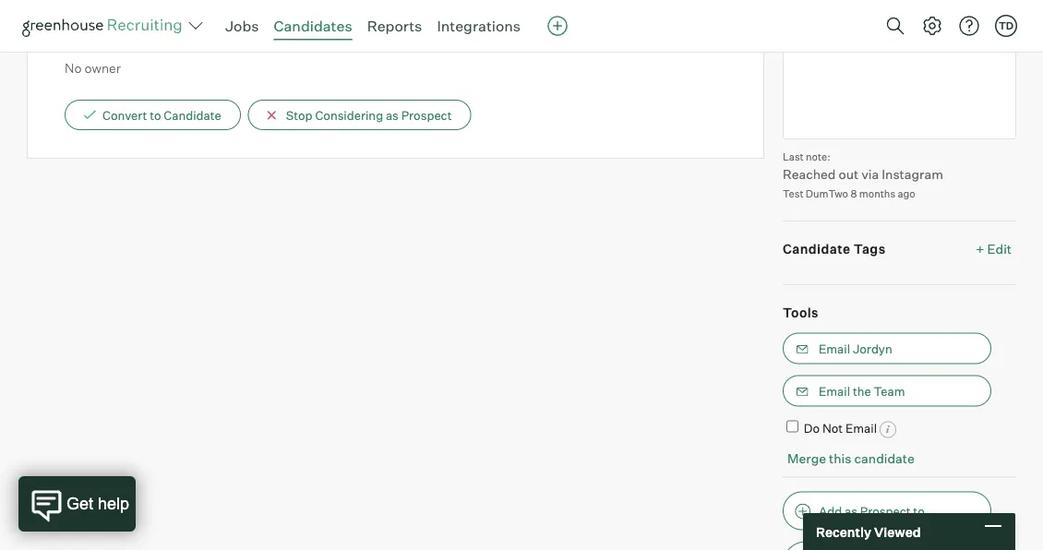 Task type: locate. For each thing, give the bounding box(es) containing it.
last note: reached out via instagram test dumtwo               8 months               ago
[[783, 151, 944, 200]]

0 horizontal spatial to
[[150, 108, 161, 123]]

stop considering as prospect
[[286, 108, 452, 123]]

1 horizontal spatial candidate
[[783, 242, 851, 258]]

1 horizontal spatial to
[[914, 504, 925, 519]]

as right add
[[845, 504, 858, 519]]

recently
[[817, 524, 872, 540]]

prospect inside the prospect owner no owner
[[65, 37, 121, 53]]

@mentions link
[[958, 20, 1017, 38]]

email for email the team
[[819, 384, 851, 399]]

configure image
[[922, 15, 944, 37]]

team
[[874, 384, 906, 399]]

as right 'considering'
[[386, 108, 399, 123]]

0 vertical spatial candidate
[[164, 108, 222, 123]]

to left ... at the right of page
[[914, 504, 925, 519]]

test
[[783, 188, 804, 200]]

+
[[977, 242, 985, 258]]

months
[[860, 188, 896, 200]]

+ edit link
[[972, 237, 1017, 262]]

not
[[823, 421, 844, 436]]

greenhouse recruiting image
[[22, 15, 188, 37]]

2 horizontal spatial prospect
[[861, 504, 911, 519]]

candidate
[[855, 451, 915, 467]]

to right convert
[[150, 108, 161, 123]]

convert to candidate
[[103, 108, 222, 123]]

td button
[[992, 11, 1022, 41]]

prospect
[[65, 37, 121, 53], [402, 108, 452, 123], [861, 504, 911, 519]]

email left jordyn
[[819, 342, 851, 357]]

candidate left tags on the right of the page
[[783, 242, 851, 258]]

1 vertical spatial to
[[914, 504, 925, 519]]

as
[[386, 108, 399, 123], [845, 504, 858, 519]]

prospect down 'greenhouse recruiting' image
[[65, 37, 121, 53]]

candidate right convert
[[164, 108, 222, 123]]

@mentions
[[958, 22, 1017, 36]]

candidates
[[274, 17, 353, 35]]

reports
[[367, 17, 423, 35]]

0 vertical spatial email
[[819, 342, 851, 357]]

1 horizontal spatial prospect
[[402, 108, 452, 123]]

candidate
[[164, 108, 222, 123], [783, 242, 851, 258]]

email jordyn
[[819, 342, 893, 357]]

integrations link
[[437, 17, 521, 35]]

to inside convert to candidate button
[[150, 108, 161, 123]]

+ edit
[[977, 242, 1012, 258]]

viewed
[[875, 524, 922, 540]]

email inside button
[[819, 342, 851, 357]]

prospect right 'considering'
[[402, 108, 452, 123]]

1 vertical spatial email
[[819, 384, 851, 399]]

0 horizontal spatial candidate
[[164, 108, 222, 123]]

email
[[819, 342, 851, 357], [819, 384, 851, 399], [846, 421, 878, 436]]

last
[[783, 151, 804, 163]]

reached
[[783, 167, 836, 183]]

2 vertical spatial prospect
[[861, 504, 911, 519]]

email inside button
[[819, 384, 851, 399]]

email left the
[[819, 384, 851, 399]]

1 vertical spatial as
[[845, 504, 858, 519]]

to
[[150, 108, 161, 123], [914, 504, 925, 519]]

candidate inside button
[[164, 108, 222, 123]]

search image
[[885, 15, 907, 37]]

email jordyn button
[[783, 334, 992, 365]]

0 vertical spatial prospect
[[65, 37, 121, 53]]

None text field
[[783, 48, 1017, 140]]

0 horizontal spatial as
[[386, 108, 399, 123]]

to inside add as prospect to ... button
[[914, 504, 925, 519]]

email for email jordyn
[[819, 342, 851, 357]]

0 horizontal spatial prospect
[[65, 37, 121, 53]]

prospect up 'viewed'
[[861, 504, 911, 519]]

1 vertical spatial candidate
[[783, 242, 851, 258]]

out
[[839, 167, 859, 183]]

add as prospect to ...
[[819, 504, 939, 519]]

convert
[[103, 108, 147, 123]]

jobs link
[[225, 17, 259, 35]]

candidates link
[[274, 17, 353, 35]]

no
[[65, 60, 82, 76]]

0 vertical spatial to
[[150, 108, 161, 123]]

email right not
[[846, 421, 878, 436]]

td button
[[996, 15, 1018, 37]]



Task type: describe. For each thing, give the bounding box(es) containing it.
add
[[819, 504, 843, 519]]

owner
[[124, 37, 165, 53]]

merge this candidate link
[[788, 451, 915, 467]]

tags
[[854, 242, 886, 258]]

stop considering as prospect button
[[248, 100, 472, 130]]

jordyn
[[853, 342, 893, 357]]

prospect owner no owner
[[65, 37, 165, 76]]

note:
[[806, 151, 831, 163]]

recently viewed
[[817, 524, 922, 540]]

tools
[[783, 305, 819, 322]]

1 horizontal spatial as
[[845, 504, 858, 519]]

ago
[[898, 188, 916, 200]]

convert to candidate button
[[65, 100, 241, 130]]

email the team button
[[783, 376, 992, 408]]

0 vertical spatial as
[[386, 108, 399, 123]]

Do Not Email checkbox
[[787, 421, 799, 433]]

reports link
[[367, 17, 423, 35]]

stop
[[286, 108, 313, 123]]

instagram
[[882, 167, 944, 183]]

merge
[[788, 451, 827, 467]]

td
[[999, 19, 1014, 32]]

the
[[853, 384, 872, 399]]

owner
[[85, 60, 121, 76]]

...
[[928, 504, 939, 519]]

integrations
[[437, 17, 521, 35]]

merge this candidate
[[788, 451, 915, 467]]

do
[[804, 421, 820, 436]]

1 vertical spatial prospect
[[402, 108, 452, 123]]

8
[[851, 188, 858, 200]]

considering
[[315, 108, 383, 123]]

email the team
[[819, 384, 906, 399]]

candidate tags
[[783, 242, 886, 258]]

edit
[[988, 242, 1012, 258]]

2 vertical spatial email
[[846, 421, 878, 436]]

via
[[862, 167, 880, 183]]

jobs
[[225, 17, 259, 35]]

do not email
[[804, 421, 878, 436]]

this
[[830, 451, 852, 467]]

dumtwo
[[806, 188, 849, 200]]

add as prospect to ... button
[[783, 492, 992, 531]]



Task type: vqa. For each thing, say whether or not it's contained in the screenshot.
Allen
no



